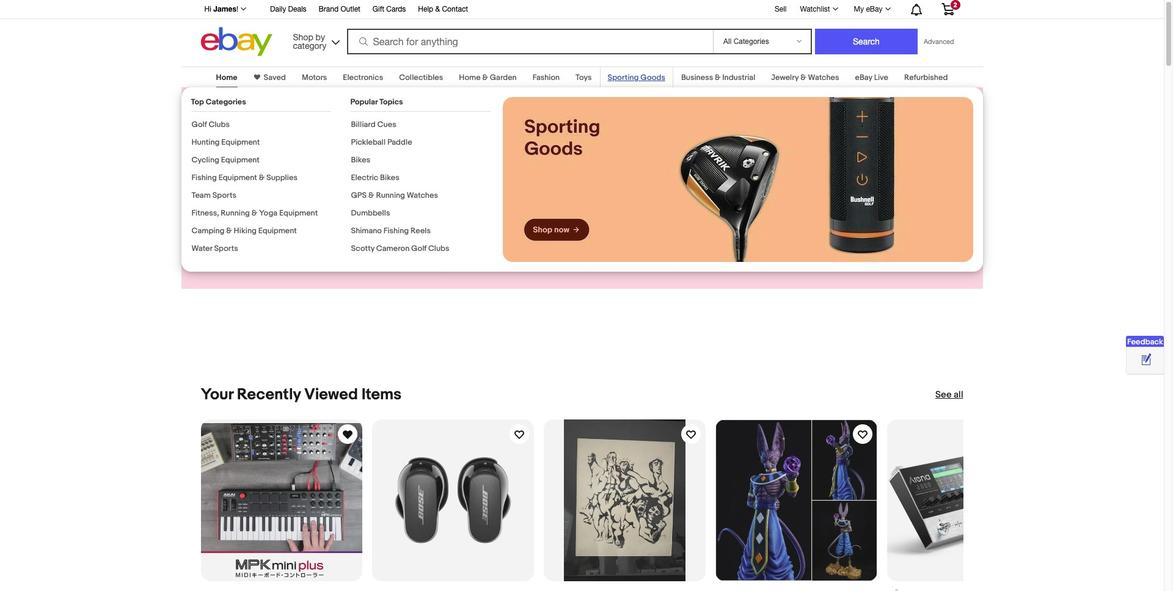 Task type: locate. For each thing, give the bounding box(es) containing it.
one
[[361, 159, 380, 173]]

billiard
[[351, 120, 376, 130]]

sports for team sports
[[213, 191, 237, 200]]

1 vertical spatial watches
[[407, 191, 438, 200]]

golf up hunting at the left
[[192, 120, 207, 130]]

brand outlet link
[[319, 3, 361, 17]]

0 horizontal spatial bikes
[[351, 155, 371, 165]]

dumbbells
[[351, 208, 390, 218]]

now
[[239, 208, 258, 221]]

home up categories
[[216, 73, 237, 83]]

fishing down big
[[192, 173, 217, 183]]

my ebay link
[[848, 2, 896, 17]]

shop
[[293, 32, 313, 42], [212, 208, 236, 221]]

home
[[216, 73, 237, 83], [459, 73, 481, 83]]

bikes up electric at the top left
[[351, 155, 371, 165]]

clubs inside popular topics element
[[428, 244, 450, 254]]

golf down reels on the left of the page
[[411, 244, 427, 254]]

off
[[320, 97, 349, 125]]

shop inside shop by category
[[293, 32, 313, 42]]

equipment for hunting
[[221, 138, 260, 147]]

pickleball paddle link
[[351, 138, 412, 147]]

shop by category button
[[288, 27, 343, 53]]

billiard cues link
[[351, 120, 397, 130]]

1 vertical spatial ebay
[[855, 73, 873, 83]]

camping & hiking equipment link
[[192, 226, 297, 236]]

0 vertical spatial watches
[[808, 73, 840, 83]]

& right gps
[[369, 191, 374, 200]]

watchlist
[[800, 5, 830, 13]]

shimano fishing reels link
[[351, 226, 431, 236]]

hi
[[204, 5, 211, 13]]

equipment up cycling equipment
[[221, 138, 260, 147]]

0 horizontal spatial shop
[[212, 208, 236, 221]]

sports
[[213, 191, 237, 200], [214, 244, 238, 254]]

& right business
[[715, 73, 721, 83]]

1 vertical spatial brand
[[245, 125, 308, 154]]

shop by category banner
[[198, 0, 964, 59]]

billiard cues
[[351, 120, 397, 130]]

& left garden
[[483, 73, 488, 83]]

top
[[276, 159, 293, 173]]

category
[[293, 41, 327, 50]]

1 vertical spatial all
[[954, 389, 964, 401]]

all
[[336, 159, 347, 173], [954, 389, 964, 401]]

by
[[316, 32, 325, 42]]

shop left by
[[293, 32, 313, 42]]

equipment up fishing equipment & supplies link
[[221, 155, 260, 165]]

1 horizontal spatial shop
[[293, 32, 313, 42]]

daily deals link
[[270, 3, 307, 17]]

bikes up gps & running watches
[[380, 173, 400, 183]]

bikes
[[351, 155, 371, 165], [380, 173, 400, 183]]

top categories element
[[191, 97, 331, 262]]

1 vertical spatial clubs
[[428, 244, 450, 254]]

hiking
[[234, 226, 257, 236]]

scotty cameron golf clubs link
[[351, 244, 450, 254]]

1 horizontal spatial fishing
[[384, 226, 409, 236]]

outlet left gift
[[341, 5, 361, 13]]

!
[[237, 5, 238, 13]]

0 vertical spatial sports
[[213, 191, 237, 200]]

0 vertical spatial ebay
[[866, 5, 883, 13]]

pickleball
[[351, 138, 386, 147]]

see
[[936, 389, 952, 401]]

help & contact
[[418, 5, 468, 13]]

0 vertical spatial running
[[376, 191, 405, 200]]

& left hiking
[[226, 226, 232, 236]]

sell
[[775, 5, 787, 13]]

gift
[[373, 5, 384, 13]]

shop now link
[[201, 201, 289, 229]]

watches right jewelry
[[808, 73, 840, 83]]

equipment down savings
[[219, 173, 257, 183]]

brand up top
[[245, 125, 308, 154]]

equipment right yoga
[[279, 208, 318, 218]]

watches up reels on the left of the page
[[407, 191, 438, 200]]

0 vertical spatial clubs
[[209, 120, 230, 130]]

ebay live
[[855, 73, 889, 83]]

0 vertical spatial outlet
[[341, 5, 361, 13]]

1 vertical spatial sports
[[214, 244, 238, 254]]

0 horizontal spatial fishing
[[192, 173, 217, 183]]

fishing up cameron
[[384, 226, 409, 236]]

at
[[355, 97, 376, 125]]

equipment for fishing
[[219, 173, 257, 183]]

fishing equipment & supplies
[[192, 173, 298, 183]]

my ebay
[[854, 5, 883, 13]]

equipment down yoga
[[258, 226, 297, 236]]

home left garden
[[459, 73, 481, 83]]

& inside popular topics element
[[369, 191, 374, 200]]

cameron
[[376, 244, 410, 254]]

outlet up bikes link
[[313, 125, 382, 154]]

cycling
[[192, 155, 219, 165]]

shop down team sports
[[212, 208, 236, 221]]

1 horizontal spatial home
[[459, 73, 481, 83]]

shop inside the shop now link
[[212, 208, 236, 221]]

0 vertical spatial bikes
[[351, 155, 371, 165]]

brand outlet
[[319, 5, 361, 13]]

0 horizontal spatial watches
[[407, 191, 438, 200]]

water sports
[[192, 244, 238, 254]]

ebay left live
[[855, 73, 873, 83]]

fishing
[[192, 173, 217, 183], [384, 226, 409, 236]]

refurbished link
[[905, 73, 948, 83]]

running inside popular topics element
[[376, 191, 405, 200]]

home for home
[[216, 73, 237, 83]]

saved
[[264, 73, 286, 83]]

fitness,
[[192, 208, 219, 218]]

0 horizontal spatial brand
[[245, 125, 308, 154]]

electric bikes
[[351, 173, 400, 183]]

saved link
[[260, 73, 286, 83]]

1 vertical spatial outlet
[[313, 125, 382, 154]]

0 vertical spatial brand
[[319, 5, 339, 13]]

& inside account navigation
[[436, 5, 440, 13]]

0 horizontal spatial golf
[[192, 120, 207, 130]]

all right see
[[954, 389, 964, 401]]

hunting equipment
[[192, 138, 260, 147]]

hi james !
[[204, 4, 238, 13]]

brand up by
[[319, 5, 339, 13]]

home & garden link
[[459, 73, 517, 83]]

& right jewelry
[[801, 73, 807, 83]]

0 horizontal spatial clubs
[[209, 120, 230, 130]]

1 vertical spatial fishing
[[384, 226, 409, 236]]

1 horizontal spatial golf
[[411, 244, 427, 254]]

clubs down reels on the left of the page
[[428, 244, 450, 254]]

sports down place.
[[213, 191, 237, 200]]

see all link
[[936, 389, 964, 402]]

0 vertical spatial fishing
[[192, 173, 217, 183]]

0 vertical spatial all
[[336, 159, 347, 173]]

the
[[201, 125, 240, 154]]

1 home from the left
[[216, 73, 237, 83]]

sell link
[[770, 5, 792, 13]]

1 horizontal spatial running
[[376, 191, 405, 200]]

0 horizontal spatial running
[[221, 208, 250, 218]]

clubs inside top categories element
[[209, 120, 230, 130]]

jewelry & watches link
[[772, 73, 840, 83]]

home for home & garden
[[459, 73, 481, 83]]

up to 50% off at the brand outlet main content
[[0, 59, 1164, 592]]

scotty
[[351, 244, 375, 254]]

& right the help
[[436, 5, 440, 13]]

0 horizontal spatial home
[[216, 73, 237, 83]]

business & industrial
[[682, 73, 756, 83]]

1 horizontal spatial all
[[954, 389, 964, 401]]

recently
[[237, 386, 301, 405]]

0 horizontal spatial all
[[336, 159, 347, 173]]

1 vertical spatial golf
[[411, 244, 427, 254]]

shimano fishing reels
[[351, 226, 431, 236]]

brands,
[[295, 159, 333, 173]]

clubs up 'hunting equipment'
[[209, 120, 230, 130]]

feedback
[[1128, 337, 1164, 347]]

1 horizontal spatial watches
[[808, 73, 840, 83]]

sports right water in the left of the page
[[214, 244, 238, 254]]

all inside up to 50% off at the brand outlet big savings on top brands, all in one place.
[[336, 159, 347, 173]]

None submit
[[815, 29, 918, 54]]

golf inside top categories element
[[192, 120, 207, 130]]

jewelry
[[772, 73, 799, 83]]

1 horizontal spatial bikes
[[380, 173, 400, 183]]

see all
[[936, 389, 964, 401]]

golf
[[192, 120, 207, 130], [411, 244, 427, 254]]

ebay right my
[[866, 5, 883, 13]]

0 vertical spatial shop
[[293, 32, 313, 42]]

sports for water sports
[[214, 244, 238, 254]]

0 vertical spatial golf
[[192, 120, 207, 130]]

1 vertical spatial running
[[221, 208, 250, 218]]

golf clubs link
[[192, 120, 230, 130]]

all left in
[[336, 159, 347, 173]]

watches
[[808, 73, 840, 83], [407, 191, 438, 200]]

1 horizontal spatial brand
[[319, 5, 339, 13]]

team
[[192, 191, 211, 200]]

cuisinart image
[[615, 95, 790, 281]]

popular
[[351, 97, 378, 107]]

brand inside up to 50% off at the brand outlet big savings on top brands, all in one place.
[[245, 125, 308, 154]]

1 horizontal spatial clubs
[[428, 244, 450, 254]]

running inside top categories element
[[221, 208, 250, 218]]

1 vertical spatial shop
[[212, 208, 236, 221]]

outlet
[[341, 5, 361, 13], [313, 125, 382, 154]]

hunting
[[192, 138, 220, 147]]

camping & hiking equipment
[[192, 226, 297, 236]]

gift cards
[[373, 5, 406, 13]]

& down the on
[[259, 173, 265, 183]]

Search for anything text field
[[349, 30, 711, 53]]

fishing inside popular topics element
[[384, 226, 409, 236]]

yoga
[[259, 208, 278, 218]]

2 home from the left
[[459, 73, 481, 83]]



Task type: vqa. For each thing, say whether or not it's contained in the screenshot.
Advanced LINK
yes



Task type: describe. For each thing, give the bounding box(es) containing it.
2
[[954, 1, 958, 9]]

& left yoga
[[252, 208, 257, 218]]

1 vertical spatial bikes
[[380, 173, 400, 183]]

shop now
[[212, 208, 261, 221]]

ebay inside account navigation
[[866, 5, 883, 13]]

on
[[261, 159, 273, 173]]

brand inside account navigation
[[319, 5, 339, 13]]

electric bikes link
[[351, 173, 400, 183]]

your recently viewed items link
[[201, 386, 402, 405]]

topics
[[380, 97, 403, 107]]

& for home & garden
[[483, 73, 488, 83]]

shop for shop by category
[[293, 32, 313, 42]]

garden
[[490, 73, 517, 83]]

categories
[[206, 97, 246, 107]]

outlet inside up to 50% off at the brand outlet big savings on top brands, all in one place.
[[313, 125, 382, 154]]

popular topics element
[[351, 97, 491, 262]]

ebay inside the up to 50% off at the brand outlet main content
[[855, 73, 873, 83]]

& for camping & hiking equipment
[[226, 226, 232, 236]]

watchlist link
[[794, 2, 844, 17]]

help
[[418, 5, 434, 13]]

daily
[[270, 5, 286, 13]]

scotty cameron golf clubs
[[351, 244, 450, 254]]

business
[[682, 73, 713, 83]]

cues
[[377, 120, 397, 130]]

savings
[[220, 159, 258, 173]]

shop for shop now
[[212, 208, 236, 221]]

goods
[[641, 73, 666, 83]]

& for business & industrial
[[715, 73, 721, 83]]

up to 50% off at the brand outlet big savings on top brands, all in one place.
[[201, 97, 382, 186]]

motors link
[[302, 73, 327, 83]]

gps & running watches link
[[351, 191, 438, 200]]

cards
[[387, 5, 406, 13]]

fashion
[[533, 73, 560, 83]]

none submit inside shop by category banner
[[815, 29, 918, 54]]

big
[[201, 159, 217, 173]]

outlet inside account navigation
[[341, 5, 361, 13]]

shimano
[[351, 226, 382, 236]]

team sports link
[[192, 191, 237, 200]]

popular topics
[[351, 97, 403, 107]]

pickleball paddle
[[351, 138, 412, 147]]

2 link
[[934, 0, 962, 18]]

items
[[362, 386, 402, 405]]

top
[[191, 97, 204, 107]]

collectibles link
[[399, 73, 443, 83]]

fishing equipment & supplies link
[[192, 173, 298, 183]]

cycling equipment
[[192, 155, 260, 165]]

gps & running watches
[[351, 191, 438, 200]]

golf clubs
[[192, 120, 230, 130]]

toys link
[[576, 73, 592, 83]]

shop by category
[[293, 32, 327, 50]]

team sports
[[192, 191, 237, 200]]

camping
[[192, 226, 225, 236]]

electric
[[351, 173, 378, 183]]

champion image
[[441, 95, 615, 281]]

sporting goods - shop now image
[[503, 97, 973, 262]]

fitness, running & yoga equipment link
[[192, 208, 318, 218]]

cycling equipment link
[[192, 155, 260, 165]]

paddle
[[387, 138, 412, 147]]

reels
[[411, 226, 431, 236]]

equipment for cycling
[[221, 155, 260, 165]]

your recently viewed items
[[201, 386, 402, 405]]

new balance image
[[790, 95, 964, 281]]

account navigation
[[198, 0, 964, 19]]

ebay live link
[[855, 73, 889, 83]]

watches inside popular topics element
[[407, 191, 438, 200]]

gps
[[351, 191, 367, 200]]

your
[[201, 386, 233, 405]]

deals
[[288, 5, 307, 13]]

up
[[201, 97, 231, 125]]

help & contact link
[[418, 3, 468, 17]]

golf inside popular topics element
[[411, 244, 427, 254]]

& for jewelry & watches
[[801, 73, 807, 83]]

sporting
[[608, 73, 639, 83]]

fishing inside top categories element
[[192, 173, 217, 183]]

50%
[[264, 97, 314, 125]]

electronics link
[[343, 73, 383, 83]]

home & garden
[[459, 73, 517, 83]]

place.
[[201, 173, 232, 186]]

to
[[236, 97, 258, 125]]

in
[[350, 159, 358, 173]]

top categories
[[191, 97, 246, 107]]

industrial
[[723, 73, 756, 83]]

bikes link
[[351, 155, 371, 165]]

jewelry & watches
[[772, 73, 840, 83]]

live
[[875, 73, 889, 83]]

& for gps & running watches
[[369, 191, 374, 200]]

refurbished
[[905, 73, 948, 83]]

& for help & contact
[[436, 5, 440, 13]]

contact
[[442, 5, 468, 13]]

toys
[[576, 73, 592, 83]]



